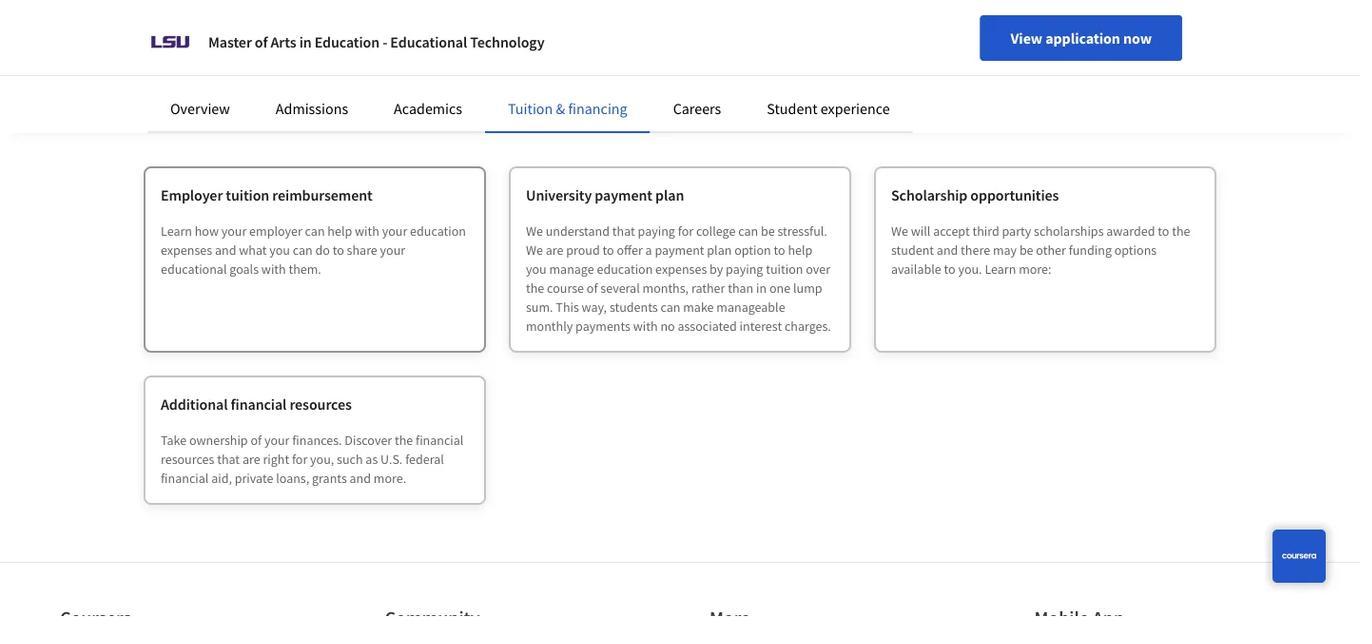 Task type: describe. For each thing, give the bounding box(es) containing it.
discover
[[345, 432, 392, 449]]

payments
[[576, 318, 631, 335]]

with inside "we understand that paying for college can be stressful. we are proud to offer a payment plan option to help you manage education expenses by paying tuition over the course of several months, rather than in one lump sum. this way, students can make manageable monthly payments with no associated interest charges."
[[633, 318, 658, 335]]

arts
[[271, 32, 296, 51]]

stressful.
[[778, 223, 828, 240]]

reimbursement
[[272, 186, 373, 205]]

offer
[[617, 242, 643, 259]]

what
[[239, 242, 267, 259]]

master of arts in education - educational technology
[[208, 32, 545, 51]]

funding
[[1069, 242, 1112, 259]]

experience
[[821, 99, 890, 118]]

student
[[892, 242, 934, 259]]

to inside learn how your employer can help with your education expenses and what you can do to share your educational goals with them.
[[333, 242, 344, 259]]

we for scholarship opportunities
[[892, 223, 909, 240]]

to left offer
[[603, 242, 614, 259]]

learn inside learn how your employer can help with your education expenses and what you can do to share your educational goals with them.
[[161, 223, 192, 240]]

share
[[347, 242, 378, 259]]

university payment plan
[[526, 186, 684, 205]]

scholarships
[[1034, 223, 1104, 240]]

the inside "we understand that paying for college can be stressful. we are proud to offer a payment plan option to help you manage education expenses by paying tuition over the course of several months, rather than in one lump sum. this way, students can make manageable monthly payments with no associated interest charges."
[[526, 280, 545, 297]]

opportunities
[[422, 87, 581, 120]]

employer
[[249, 223, 302, 240]]

technology
[[470, 32, 545, 51]]

college
[[696, 223, 736, 240]]

help inside learn how your employer can help with your education expenses and what you can do to share your educational goals with them.
[[328, 223, 352, 240]]

academics
[[394, 99, 462, 118]]

such
[[337, 451, 363, 468]]

do
[[315, 242, 330, 259]]

loans,
[[276, 470, 309, 487]]

one
[[770, 280, 791, 297]]

are for additional
[[243, 451, 260, 468]]

opportunities
[[971, 186, 1059, 205]]

2 vertical spatial financial
[[161, 470, 209, 487]]

interest
[[740, 318, 782, 335]]

university
[[526, 186, 592, 205]]

available
[[892, 261, 942, 278]]

learn how your employer can help with your education expenses and what you can do to share your educational goals with them.
[[161, 223, 466, 278]]

application
[[1046, 29, 1121, 48]]

in inside "we understand that paying for college can be stressful. we are proud to offer a payment plan option to help you manage education expenses by paying tuition over the course of several months, rather than in one lump sum. this way, students can make manageable monthly payments with no associated interest charges."
[[756, 280, 767, 297]]

finances.
[[292, 432, 342, 449]]

admissions link
[[276, 99, 348, 118]]

grants
[[312, 470, 347, 487]]

education inside learn how your employer can help with your education expenses and what you can do to share your educational goals with them.
[[410, 223, 466, 240]]

tuition & financing link
[[508, 99, 628, 118]]

of inside take ownership of your finances. discover the financial resources that are right for you, such as u.s. federal financial aid,  private loans, grants and more.
[[251, 432, 262, 449]]

proud
[[566, 242, 600, 259]]

the inside we will accept third party scholarships awarded to the student and there may be other funding options available to you. learn more:
[[1172, 223, 1191, 240]]

them.
[[289, 261, 321, 278]]

you inside "we understand that paying for college can be stressful. we are proud to offer a payment plan option to help you manage education expenses by paying tuition over the course of several months, rather than in one lump sum. this way, students can make manageable monthly payments with no associated interest charges."
[[526, 261, 547, 278]]

there
[[961, 242, 991, 259]]

0 horizontal spatial tuition
[[226, 186, 269, 205]]

be inside we will accept third party scholarships awarded to the student and there may be other funding options available to you. learn more:
[[1020, 242, 1034, 259]]

lump
[[793, 280, 823, 297]]

expenses inside learn how your employer can help with your education expenses and what you can do to share your educational goals with them.
[[161, 242, 212, 259]]

overview
[[170, 99, 230, 118]]

resources inside take ownership of your finances. discover the financial resources that are right for you, such as u.s. federal financial aid,  private loans, grants and more.
[[161, 451, 214, 468]]

options
[[1115, 242, 1157, 259]]

0 vertical spatial in
[[299, 32, 312, 51]]

-
[[383, 32, 388, 51]]

for inside take ownership of your finances. discover the financial resources that are right for you, such as u.s. federal financial aid,  private loans, grants and more.
[[292, 451, 308, 468]]

course
[[547, 280, 584, 297]]

scholarship for scholarship opportunities
[[892, 186, 968, 205]]

master
[[208, 32, 252, 51]]

financing
[[568, 99, 628, 118]]

and for employer
[[215, 242, 236, 259]]

1 vertical spatial with
[[261, 261, 286, 278]]

several
[[601, 280, 640, 297]]

may
[[993, 242, 1017, 259]]

view
[[1011, 29, 1043, 48]]

education
[[315, 32, 380, 51]]

private
[[235, 470, 273, 487]]

scholarship & financing opportunities
[[144, 87, 581, 120]]

your inside take ownership of your finances. discover the financial resources that are right for you, such as u.s. federal financial aid,  private loans, grants and more.
[[264, 432, 290, 449]]

party
[[1002, 223, 1032, 240]]

overview link
[[170, 99, 230, 118]]

1 horizontal spatial paying
[[726, 261, 763, 278]]

can up them.
[[293, 242, 313, 259]]

student experience
[[767, 99, 890, 118]]

employer
[[161, 186, 223, 205]]

learn inside we will accept third party scholarships awarded to the student and there may be other funding options available to you. learn more:
[[985, 261, 1017, 278]]

tuition & financing
[[508, 99, 628, 118]]

and inside take ownership of your finances. discover the financial resources that are right for you, such as u.s. federal financial aid,  private loans, grants and more.
[[350, 470, 371, 487]]

goals
[[230, 261, 259, 278]]

employer tuition reimbursement
[[161, 186, 373, 205]]

we understand that paying for college can be stressful. we are proud to offer a payment plan option to help you manage education expenses by paying tuition over the course of several months, rather than in one lump sum. this way, students can make manageable monthly payments with no associated interest charges.
[[526, 223, 831, 335]]

tuition
[[508, 99, 553, 118]]

by
[[710, 261, 723, 278]]

understand
[[546, 223, 610, 240]]

how
[[195, 223, 219, 240]]

scholarship for scholarship & financing opportunities
[[144, 87, 278, 120]]

way,
[[582, 299, 607, 316]]

manageable
[[717, 299, 786, 316]]

are for university
[[546, 242, 564, 259]]

manage
[[549, 261, 594, 278]]

we left proud
[[526, 242, 543, 259]]

can up option on the right top of the page
[[738, 223, 758, 240]]

help inside "we understand that paying for college can be stressful. we are proud to offer a payment plan option to help you manage education expenses by paying tuition over the course of several months, rather than in one lump sum. this way, students can make manageable monthly payments with no associated interest charges."
[[788, 242, 813, 259]]



Task type: vqa. For each thing, say whether or not it's contained in the screenshot.
4.6
no



Task type: locate. For each thing, give the bounding box(es) containing it.
this
[[556, 299, 579, 316]]

ownership
[[189, 432, 248, 449]]

0 vertical spatial resources
[[290, 395, 352, 414]]

& right tuition
[[556, 99, 565, 118]]

louisiana state university logo image
[[147, 19, 193, 65]]

with up share
[[355, 223, 380, 240]]

tuition inside "we understand that paying for college can be stressful. we are proud to offer a payment plan option to help you manage education expenses by paying tuition over the course of several months, rather than in one lump sum. this way, students can make manageable monthly payments with no associated interest charges."
[[766, 261, 803, 278]]

students
[[610, 299, 658, 316]]

0 horizontal spatial paying
[[638, 223, 675, 240]]

plan up by
[[707, 242, 732, 259]]

more:
[[1019, 261, 1052, 278]]

0 horizontal spatial are
[[243, 451, 260, 468]]

we will accept third party scholarships awarded to the student and there may be other funding options available to you. learn more:
[[892, 223, 1191, 278]]

1 vertical spatial be
[[1020, 242, 1034, 259]]

0 vertical spatial financial
[[231, 395, 287, 414]]

1 horizontal spatial plan
[[707, 242, 732, 259]]

take
[[161, 432, 187, 449]]

expenses up months,
[[656, 261, 707, 278]]

1 horizontal spatial with
[[355, 223, 380, 240]]

1 vertical spatial scholarship
[[892, 186, 968, 205]]

0 vertical spatial plan
[[656, 186, 684, 205]]

to right awarded
[[1158, 223, 1170, 240]]

tuition
[[226, 186, 269, 205], [766, 261, 803, 278]]

tuition up employer
[[226, 186, 269, 205]]

0 horizontal spatial for
[[292, 451, 308, 468]]

that inside take ownership of your finances. discover the financial resources that are right for you, such as u.s. federal financial aid,  private loans, grants and more.
[[217, 451, 240, 468]]

sum.
[[526, 299, 553, 316]]

financial
[[231, 395, 287, 414], [416, 432, 464, 449], [161, 470, 209, 487]]

additional
[[161, 395, 228, 414]]

& down arts
[[283, 87, 300, 120]]

tuition up one
[[766, 261, 803, 278]]

help
[[328, 223, 352, 240], [788, 242, 813, 259]]

financial left the aid,
[[161, 470, 209, 487]]

monthly
[[526, 318, 573, 335]]

are up manage
[[546, 242, 564, 259]]

1 horizontal spatial scholarship
[[892, 186, 968, 205]]

0 horizontal spatial learn
[[161, 223, 192, 240]]

the inside take ownership of your finances. discover the financial resources that are right for you, such as u.s. federal financial aid,  private loans, grants and more.
[[395, 432, 413, 449]]

we inside we will accept third party scholarships awarded to the student and there may be other funding options available to you. learn more:
[[892, 223, 909, 240]]

0 horizontal spatial resources
[[161, 451, 214, 468]]

view application now button
[[981, 15, 1183, 61]]

scholarship opportunities
[[892, 186, 1059, 205]]

0 vertical spatial of
[[255, 32, 268, 51]]

1 vertical spatial for
[[292, 451, 308, 468]]

1 horizontal spatial help
[[788, 242, 813, 259]]

0 horizontal spatial and
[[215, 242, 236, 259]]

and inside we will accept third party scholarships awarded to the student and there may be other funding options available to you. learn more:
[[937, 242, 958, 259]]

0 vertical spatial education
[[410, 223, 466, 240]]

1 vertical spatial of
[[587, 280, 598, 297]]

financial up ownership
[[231, 395, 287, 414]]

will
[[911, 223, 931, 240]]

educational
[[390, 32, 467, 51]]

make
[[683, 299, 714, 316]]

payment right a
[[655, 242, 705, 259]]

2 horizontal spatial with
[[633, 318, 658, 335]]

1 horizontal spatial financial
[[231, 395, 287, 414]]

learn left how
[[161, 223, 192, 240]]

and inside learn how your employer can help with your education expenses and what you can do to share your educational goals with them.
[[215, 242, 236, 259]]

1 horizontal spatial for
[[678, 223, 694, 240]]

careers
[[673, 99, 721, 118]]

0 horizontal spatial plan
[[656, 186, 684, 205]]

0 vertical spatial scholarship
[[144, 87, 278, 120]]

0 horizontal spatial payment
[[595, 186, 653, 205]]

0 horizontal spatial help
[[328, 223, 352, 240]]

plan up "we understand that paying for college can be stressful. we are proud to offer a payment plan option to help you manage education expenses by paying tuition over the course of several months, rather than in one lump sum. this way, students can make manageable monthly payments with no associated interest charges."
[[656, 186, 684, 205]]

& for scholarship
[[283, 87, 300, 120]]

1 horizontal spatial expenses
[[656, 261, 707, 278]]

more.
[[374, 470, 406, 487]]

to right 'do'
[[333, 242, 344, 259]]

0 horizontal spatial expenses
[[161, 242, 212, 259]]

0 vertical spatial paying
[[638, 223, 675, 240]]

0 vertical spatial be
[[761, 223, 775, 240]]

0 vertical spatial learn
[[161, 223, 192, 240]]

that up the aid,
[[217, 451, 240, 468]]

student experience link
[[767, 99, 890, 118]]

option
[[735, 242, 771, 259]]

awarded
[[1107, 223, 1156, 240]]

expenses
[[161, 242, 212, 259], [656, 261, 707, 278]]

plan
[[656, 186, 684, 205], [707, 242, 732, 259]]

paying up "than"
[[726, 261, 763, 278]]

1 horizontal spatial be
[[1020, 242, 1034, 259]]

to
[[1158, 223, 1170, 240], [333, 242, 344, 259], [603, 242, 614, 259], [774, 242, 786, 259], [944, 261, 956, 278]]

admissions
[[276, 99, 348, 118]]

0 horizontal spatial scholarship
[[144, 87, 278, 120]]

take ownership of your finances. discover the financial resources that are right for you, such as u.s. federal financial aid,  private loans, grants and more.
[[161, 432, 464, 487]]

1 vertical spatial that
[[217, 451, 240, 468]]

you.
[[959, 261, 982, 278]]

0 vertical spatial are
[[546, 242, 564, 259]]

1 vertical spatial learn
[[985, 261, 1017, 278]]

are inside take ownership of your finances. discover the financial resources that are right for you, such as u.s. federal financial aid,  private loans, grants and more.
[[243, 451, 260, 468]]

1 horizontal spatial payment
[[655, 242, 705, 259]]

we for university payment plan
[[526, 223, 543, 240]]

over
[[806, 261, 831, 278]]

1 horizontal spatial and
[[350, 470, 371, 487]]

0 vertical spatial expenses
[[161, 242, 212, 259]]

1 vertical spatial paying
[[726, 261, 763, 278]]

as
[[366, 451, 378, 468]]

help up 'do'
[[328, 223, 352, 240]]

2 vertical spatial with
[[633, 318, 658, 335]]

1 vertical spatial are
[[243, 451, 260, 468]]

payment inside "we understand that paying for college can be stressful. we are proud to offer a payment plan option to help you manage education expenses by paying tuition over the course of several months, rather than in one lump sum. this way, students can make manageable monthly payments with no associated interest charges."
[[655, 242, 705, 259]]

in left one
[[756, 280, 767, 297]]

0 vertical spatial payment
[[595, 186, 653, 205]]

0 horizontal spatial that
[[217, 451, 240, 468]]

0 vertical spatial for
[[678, 223, 694, 240]]

can
[[305, 223, 325, 240], [738, 223, 758, 240], [293, 242, 313, 259], [661, 299, 681, 316]]

1 vertical spatial help
[[788, 242, 813, 259]]

of inside "we understand that paying for college can be stressful. we are proud to offer a payment plan option to help you manage education expenses by paying tuition over the course of several months, rather than in one lump sum. this way, students can make manageable monthly payments with no associated interest charges."
[[587, 280, 598, 297]]

education inside "we understand that paying for college can be stressful. we are proud to offer a payment plan option to help you manage education expenses by paying tuition over the course of several months, rather than in one lump sum. this way, students can make manageable monthly payments with no associated interest charges."
[[597, 261, 653, 278]]

we
[[526, 223, 543, 240], [892, 223, 909, 240], [526, 242, 543, 259]]

u.s.
[[381, 451, 403, 468]]

be up option on the right top of the page
[[761, 223, 775, 240]]

1 vertical spatial expenses
[[656, 261, 707, 278]]

resources down take on the left
[[161, 451, 214, 468]]

and
[[215, 242, 236, 259], [937, 242, 958, 259], [350, 470, 371, 487]]

third
[[973, 223, 1000, 240]]

0 horizontal spatial the
[[395, 432, 413, 449]]

with
[[355, 223, 380, 240], [261, 261, 286, 278], [633, 318, 658, 335]]

financing
[[305, 87, 417, 120]]

a
[[646, 242, 652, 259]]

1 vertical spatial payment
[[655, 242, 705, 259]]

accept
[[934, 223, 970, 240]]

view application now
[[1011, 29, 1152, 48]]

for up loans, on the left bottom of page
[[292, 451, 308, 468]]

2 vertical spatial of
[[251, 432, 262, 449]]

we left will
[[892, 223, 909, 240]]

1 vertical spatial tuition
[[766, 261, 803, 278]]

learn down may
[[985, 261, 1017, 278]]

federal
[[405, 451, 444, 468]]

0 vertical spatial the
[[1172, 223, 1191, 240]]

scholarship down master
[[144, 87, 278, 120]]

paying
[[638, 223, 675, 240], [726, 261, 763, 278]]

you inside learn how your employer can help with your education expenses and what you can do to share your educational goals with them.
[[270, 242, 290, 259]]

for inside "we understand that paying for college can be stressful. we are proud to offer a payment plan option to help you manage education expenses by paying tuition over the course of several months, rather than in one lump sum. this way, students can make manageable monthly payments with no associated interest charges."
[[678, 223, 694, 240]]

be up more:
[[1020, 242, 1034, 259]]

expenses up educational
[[161, 242, 212, 259]]

&
[[283, 87, 300, 120], [556, 99, 565, 118]]

for left the college
[[678, 223, 694, 240]]

in
[[299, 32, 312, 51], [756, 280, 767, 297]]

to right option on the right top of the page
[[774, 242, 786, 259]]

1 vertical spatial plan
[[707, 242, 732, 259]]

paying up a
[[638, 223, 675, 240]]

can up 'do'
[[305, 223, 325, 240]]

student
[[767, 99, 818, 118]]

charges.
[[785, 318, 831, 335]]

than
[[728, 280, 754, 297]]

and up goals
[[215, 242, 236, 259]]

of up the way,
[[587, 280, 598, 297]]

resources up finances.
[[290, 395, 352, 414]]

1 vertical spatial financial
[[416, 432, 464, 449]]

that up offer
[[613, 223, 635, 240]]

you down employer
[[270, 242, 290, 259]]

plan inside "we understand that paying for college can be stressful. we are proud to offer a payment plan option to help you manage education expenses by paying tuition over the course of several months, rather than in one lump sum. this way, students can make manageable monthly payments with no associated interest charges."
[[707, 242, 732, 259]]

payment up offer
[[595, 186, 653, 205]]

2 horizontal spatial financial
[[416, 432, 464, 449]]

1 horizontal spatial the
[[526, 280, 545, 297]]

help down 'stressful.' at the top right of page
[[788, 242, 813, 259]]

0 horizontal spatial in
[[299, 32, 312, 51]]

0 horizontal spatial you
[[270, 242, 290, 259]]

1 horizontal spatial you
[[526, 261, 547, 278]]

be inside "we understand that paying for college can be stressful. we are proud to offer a payment plan option to help you manage education expenses by paying tuition over the course of several months, rather than in one lump sum. this way, students can make manageable monthly payments with no associated interest charges."
[[761, 223, 775, 240]]

0 horizontal spatial with
[[261, 261, 286, 278]]

1 horizontal spatial tuition
[[766, 261, 803, 278]]

0 horizontal spatial be
[[761, 223, 775, 240]]

other
[[1036, 242, 1066, 259]]

and down such
[[350, 470, 371, 487]]

resources
[[290, 395, 352, 414], [161, 451, 214, 468]]

with left no
[[633, 318, 658, 335]]

expenses inside "we understand that paying for college can be stressful. we are proud to offer a payment plan option to help you manage education expenses by paying tuition over the course of several months, rather than in one lump sum. this way, students can make manageable monthly payments with no associated interest charges."
[[656, 261, 707, 278]]

1 horizontal spatial resources
[[290, 395, 352, 414]]

academics link
[[394, 99, 462, 118]]

and down accept
[[937, 242, 958, 259]]

the
[[1172, 223, 1191, 240], [526, 280, 545, 297], [395, 432, 413, 449]]

2 horizontal spatial the
[[1172, 223, 1191, 240]]

0 vertical spatial tuition
[[226, 186, 269, 205]]

2 vertical spatial the
[[395, 432, 413, 449]]

of left arts
[[255, 32, 268, 51]]

now
[[1124, 29, 1152, 48]]

can up no
[[661, 299, 681, 316]]

are up the private at the bottom left
[[243, 451, 260, 468]]

1 horizontal spatial &
[[556, 99, 565, 118]]

the up 'u.s.'
[[395, 432, 413, 449]]

in right arts
[[299, 32, 312, 51]]

financial up federal
[[416, 432, 464, 449]]

0 horizontal spatial &
[[283, 87, 300, 120]]

you
[[270, 242, 290, 259], [526, 261, 547, 278]]

rather
[[692, 280, 725, 297]]

1 vertical spatial education
[[597, 261, 653, 278]]

scholarship
[[144, 87, 278, 120], [892, 186, 968, 205]]

scholarship up will
[[892, 186, 968, 205]]

& for tuition
[[556, 99, 565, 118]]

1 vertical spatial you
[[526, 261, 547, 278]]

0 vertical spatial that
[[613, 223, 635, 240]]

0 horizontal spatial financial
[[161, 470, 209, 487]]

0 vertical spatial you
[[270, 242, 290, 259]]

education
[[410, 223, 466, 240], [597, 261, 653, 278]]

1 horizontal spatial are
[[546, 242, 564, 259]]

your
[[221, 223, 247, 240], [382, 223, 407, 240], [380, 242, 405, 259], [264, 432, 290, 449]]

learn
[[161, 223, 192, 240], [985, 261, 1017, 278]]

aid,
[[211, 470, 232, 487]]

to left you.
[[944, 261, 956, 278]]

1 vertical spatial in
[[756, 280, 767, 297]]

0 vertical spatial with
[[355, 223, 380, 240]]

the right awarded
[[1172, 223, 1191, 240]]

additional financial resources
[[161, 395, 352, 414]]

2 horizontal spatial and
[[937, 242, 958, 259]]

1 horizontal spatial learn
[[985, 261, 1017, 278]]

no
[[661, 318, 675, 335]]

and for scholarship
[[937, 242, 958, 259]]

1 horizontal spatial education
[[597, 261, 653, 278]]

associated
[[678, 318, 737, 335]]

right
[[263, 451, 289, 468]]

are inside "we understand that paying for college can be stressful. we are proud to offer a payment plan option to help you manage education expenses by paying tuition over the course of several months, rather than in one lump sum. this way, students can make manageable monthly payments with no associated interest charges."
[[546, 242, 564, 259]]

that inside "we understand that paying for college can be stressful. we are proud to offer a payment plan option to help you manage education expenses by paying tuition over the course of several months, rather than in one lump sum. this way, students can make manageable monthly payments with no associated interest charges."
[[613, 223, 635, 240]]

of down additional financial resources
[[251, 432, 262, 449]]

0 vertical spatial help
[[328, 223, 352, 240]]

we left understand
[[526, 223, 543, 240]]

1 vertical spatial resources
[[161, 451, 214, 468]]

careers link
[[673, 99, 721, 118]]

you left manage
[[526, 261, 547, 278]]

1 vertical spatial the
[[526, 280, 545, 297]]

with down what at the left top
[[261, 261, 286, 278]]

1 horizontal spatial that
[[613, 223, 635, 240]]

be
[[761, 223, 775, 240], [1020, 242, 1034, 259]]

months,
[[643, 280, 689, 297]]

the up sum.
[[526, 280, 545, 297]]

1 horizontal spatial in
[[756, 280, 767, 297]]

0 horizontal spatial education
[[410, 223, 466, 240]]



